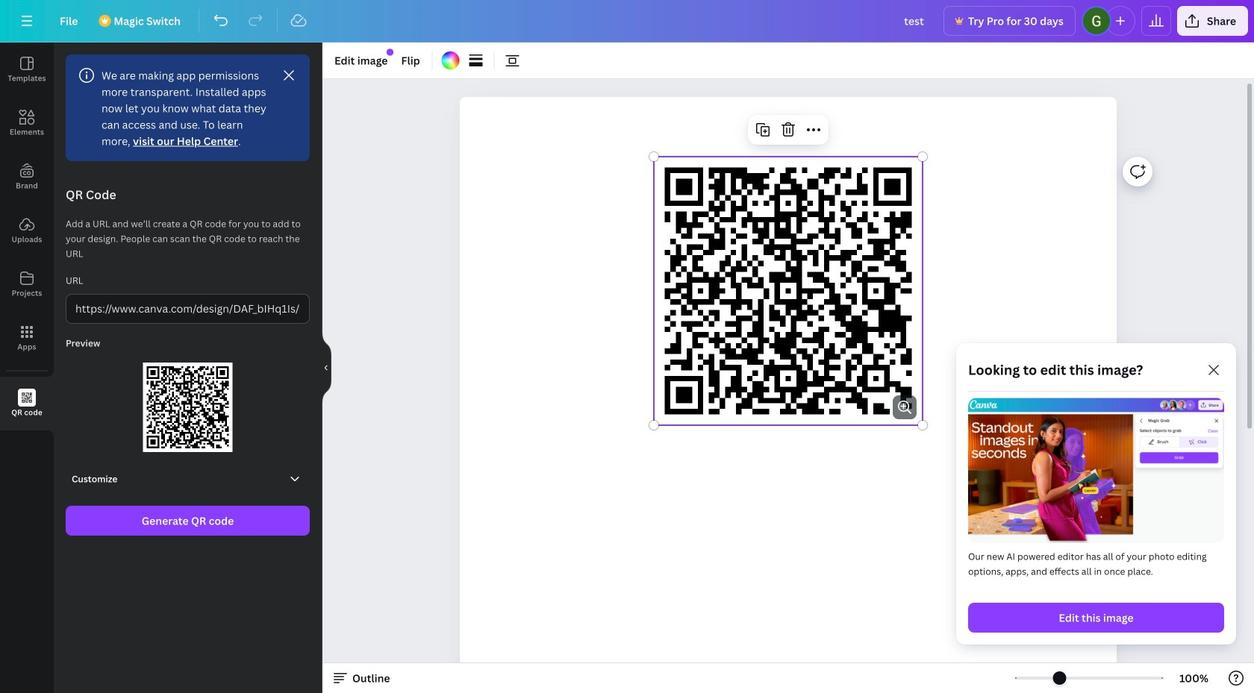 Task type: vqa. For each thing, say whether or not it's contained in the screenshot.
Preview of the generated QR code Image
yes



Task type: describe. For each thing, give the bounding box(es) containing it.
#ffffff image
[[442, 52, 460, 69]]

Design title text field
[[892, 6, 938, 36]]

hide image
[[322, 332, 332, 404]]



Task type: locate. For each thing, give the bounding box(es) containing it.
None text field
[[460, 97, 1117, 694]]

Enter URL text field
[[75, 295, 300, 323]]

Zoom button
[[1170, 667, 1219, 691]]

main menu bar
[[0, 0, 1254, 43]]

preview of the generated qr code image
[[143, 363, 233, 452]]

side panel tab list
[[0, 43, 54, 431]]



